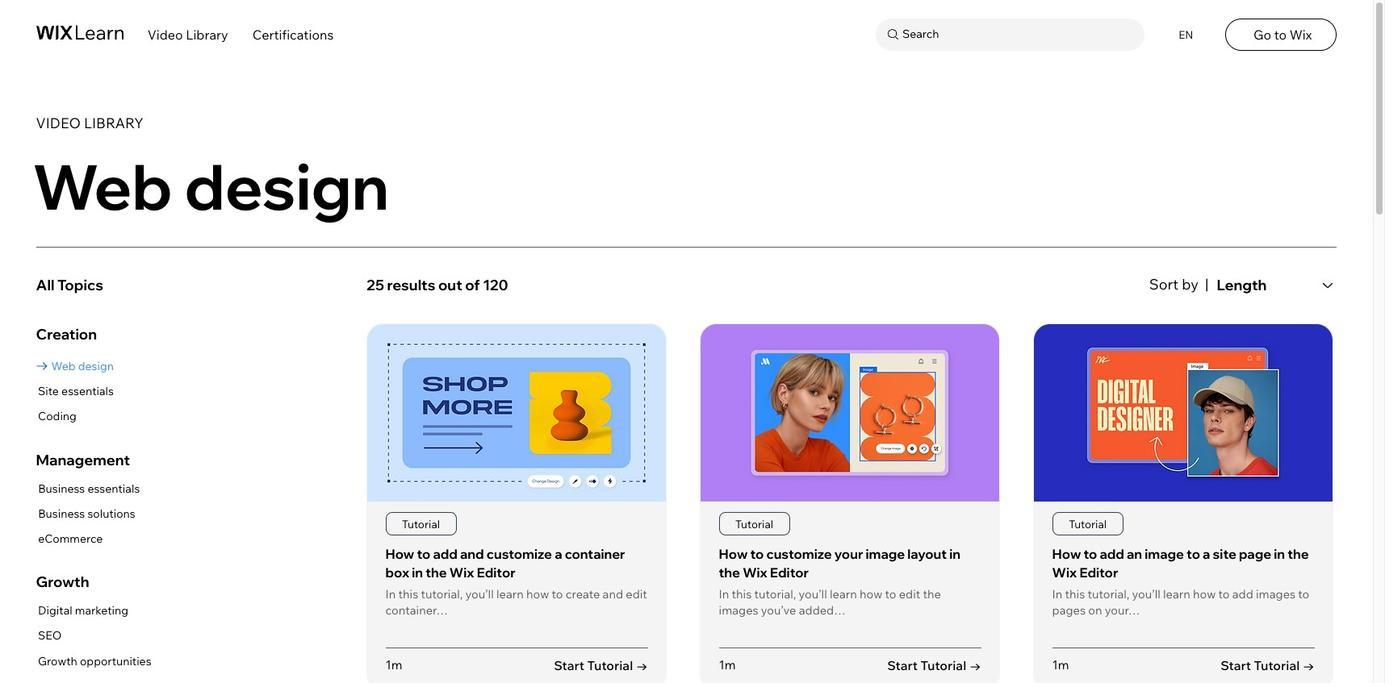 Task type: vqa. For each thing, say whether or not it's contained in the screenshot.
leftmost the "of"
no



Task type: locate. For each thing, give the bounding box(es) containing it.
0 horizontal spatial in
[[386, 587, 396, 602]]

1 horizontal spatial edit
[[899, 587, 921, 602]]

add left an
[[1100, 547, 1125, 563]]

container…
[[386, 603, 448, 618]]

essentials
[[61, 384, 114, 399], [88, 482, 140, 496]]

2 horizontal spatial this
[[1065, 587, 1085, 602]]

start tutorial → button
[[887, 657, 982, 675], [1221, 657, 1315, 675], [554, 657, 648, 675]]

en
[[1179, 28, 1194, 41]]

how
[[719, 547, 748, 563], [1053, 547, 1081, 563], [386, 547, 414, 563]]

→ for how to customize your image layout in the wix editor
[[970, 658, 982, 674]]

how
[[860, 587, 883, 602], [1193, 587, 1216, 602], [526, 587, 549, 602]]

start for layout
[[887, 658, 918, 674]]

video
[[36, 114, 81, 132]]

3 1m from the left
[[386, 658, 403, 673]]

2 this from the left
[[1065, 587, 1085, 602]]

in inside how to add an image to a site page in the wix editor in this tutorial, you'll learn how to add images to pages on your…
[[1274, 547, 1285, 563]]

how for how to add an image to a site page in the wix editor
[[1053, 547, 1081, 563]]

start tutorial → button for how to add and customize a container box in the wix editor
[[554, 657, 648, 675]]

images
[[1256, 587, 1296, 602], [719, 603, 759, 618]]

you'll up the added…
[[799, 587, 827, 602]]

growth opportunities list item
[[36, 652, 151, 672]]

0 vertical spatial images
[[1256, 587, 1296, 602]]

create
[[566, 587, 600, 602]]

1 horizontal spatial editor
[[770, 565, 809, 581]]

in inside how to customize your image layout in the wix editor in this tutorial, you'll learn how to edit the images you've added…
[[719, 587, 729, 602]]

start tutorial → for how to customize your image layout in the wix editor
[[887, 658, 982, 674]]

how to add and customize a container box in the wix editor link
[[386, 547, 625, 581]]

in right box
[[412, 565, 423, 581]]

2 editor from the left
[[1080, 565, 1119, 581]]

2 horizontal spatial editor
[[1080, 565, 1119, 581]]

2 horizontal spatial tutorial,
[[1088, 587, 1130, 602]]

list
[[367, 324, 1337, 684], [36, 357, 114, 427], [36, 479, 140, 550], [36, 602, 151, 672]]

start
[[887, 658, 918, 674], [1221, 658, 1251, 674], [554, 658, 585, 674]]

2 start from the left
[[1221, 658, 1251, 674]]

growth up digital
[[36, 573, 89, 592]]

2 horizontal spatial in
[[1053, 587, 1063, 602]]

site essentials list item
[[36, 382, 114, 402]]

to
[[1275, 26, 1287, 43], [750, 547, 764, 563], [1084, 547, 1098, 563], [1187, 547, 1201, 563], [417, 547, 431, 563], [885, 587, 897, 602], [1219, 587, 1230, 602], [1299, 587, 1310, 602], [552, 587, 563, 602]]

how inside how to customize your image layout in the wix editor in this tutorial, you'll learn how to edit the images you've added…
[[860, 587, 883, 602]]

1 horizontal spatial how
[[719, 547, 748, 563]]

list item containing how to add and customize a container box in the wix editor
[[367, 324, 667, 684]]

start for to
[[1221, 658, 1251, 674]]

1 a from the left
[[1203, 547, 1211, 563]]

you've
[[761, 603, 796, 618]]

list item containing how to customize your image layout in the wix editor
[[700, 324, 1001, 684]]

tutorial
[[736, 517, 774, 531], [1069, 517, 1107, 531], [402, 517, 440, 531], [921, 658, 967, 674], [1254, 658, 1300, 674], [587, 658, 633, 674]]

1 start from the left
[[887, 658, 918, 674]]

page
[[1239, 547, 1272, 563]]

essentials for site essentials
[[61, 384, 114, 399]]

0 horizontal spatial customize
[[487, 547, 552, 563]]

how to customize your image layout in the wix editor image
[[701, 325, 1000, 502]]

site
[[38, 384, 59, 399]]

0 horizontal spatial list item
[[367, 324, 667, 684]]

2 horizontal spatial start
[[1221, 658, 1251, 674]]

this
[[732, 587, 752, 602], [1065, 587, 1085, 602], [399, 587, 418, 602]]

0 horizontal spatial how
[[386, 547, 414, 563]]

image
[[866, 547, 905, 563], [1145, 547, 1184, 563]]

box
[[386, 565, 410, 581]]

0 horizontal spatial images
[[719, 603, 759, 618]]

2 list item from the left
[[1034, 324, 1334, 684]]

3 you'll from the left
[[466, 587, 494, 602]]

1 → from the left
[[970, 658, 982, 674]]

1m for editor
[[1053, 658, 1070, 673]]

in inside how to customize your image layout in the wix editor in this tutorial, you'll learn how to edit the images you've added…
[[950, 547, 961, 563]]

0 horizontal spatial tutorial,
[[421, 587, 463, 602]]

add
[[1100, 547, 1125, 563], [433, 547, 458, 563], [1233, 587, 1254, 602]]

2 horizontal spatial in
[[1274, 547, 1285, 563]]

3 → from the left
[[636, 658, 648, 674]]

in inside how to add an image to a site page in the wix editor in this tutorial, you'll learn how to add images to pages on your…
[[1053, 587, 1063, 602]]

2 horizontal spatial →
[[1303, 658, 1315, 674]]

go to wix link
[[1226, 18, 1337, 51]]

2 how from the left
[[1193, 587, 1216, 602]]

0 horizontal spatial this
[[399, 587, 418, 602]]

images inside how to customize your image layout in the wix editor in this tutorial, you'll learn how to edit the images you've added…
[[719, 603, 759, 618]]

business
[[38, 482, 85, 496], [38, 507, 85, 521]]

→
[[970, 658, 982, 674], [1303, 658, 1315, 674], [636, 658, 648, 674]]

business up the business solutions
[[38, 482, 85, 496]]

library
[[84, 114, 143, 132]]

how down how to add an image to a site page in the wix editor link
[[1193, 587, 1216, 602]]

creation
[[36, 326, 97, 344]]

your
[[835, 547, 863, 563]]

1 in from the left
[[719, 587, 729, 602]]

2 customize from the left
[[487, 547, 552, 563]]

go to wix
[[1254, 26, 1312, 43]]

3 tutorial, from the left
[[421, 587, 463, 602]]

tutorial, up container…
[[421, 587, 463, 602]]

in inside the how to add and customize a container box in the wix editor in this tutorial, you'll learn how to create and edit container…
[[412, 565, 423, 581]]

1 horizontal spatial design
[[185, 147, 389, 225]]

1 vertical spatial growth
[[38, 655, 77, 669]]

you'll inside how to customize your image layout in the wix editor in this tutorial, you'll learn how to edit the images you've added…
[[799, 587, 827, 602]]

0 horizontal spatial 1m
[[386, 658, 403, 673]]

results
[[387, 276, 436, 295]]

0 horizontal spatial editor
[[477, 565, 516, 581]]

learn inside how to add an image to a site page in the wix editor in this tutorial, you'll learn how to add images to pages on your…
[[1164, 587, 1191, 602]]

web design button
[[36, 357, 114, 377]]

3 how from the left
[[526, 587, 549, 602]]

how inside how to customize your image layout in the wix editor in this tutorial, you'll learn how to edit the images you've added…
[[719, 547, 748, 563]]

out
[[438, 276, 462, 295]]

add for and
[[433, 547, 458, 563]]

certifications link
[[253, 26, 334, 43]]

list for management
[[36, 479, 140, 550]]

web design
[[32, 147, 389, 225], [51, 359, 114, 373]]

0 horizontal spatial in
[[412, 565, 423, 581]]

3 list item from the left
[[367, 324, 667, 684]]

this inside how to add an image to a site page in the wix editor in this tutorial, you'll learn how to add images to pages on your…
[[1065, 587, 1085, 602]]

3 in from the left
[[386, 587, 396, 602]]

edit inside the how to add and customize a container box in the wix editor in this tutorial, you'll learn how to create and edit container…
[[626, 587, 647, 602]]

1 horizontal spatial image
[[1145, 547, 1184, 563]]

1 horizontal spatial you'll
[[799, 587, 827, 602]]

growth
[[36, 573, 89, 592], [38, 655, 77, 669]]

2 horizontal spatial how
[[1053, 547, 1081, 563]]

edit down layout
[[899, 587, 921, 602]]

list containing digital marketing
[[36, 602, 151, 672]]

0 horizontal spatial how
[[526, 587, 549, 602]]

list item
[[700, 324, 1001, 684], [1034, 324, 1334, 684], [367, 324, 667, 684]]

you'll down 'how to add and customize a container box in the wix editor' link
[[466, 587, 494, 602]]

1 vertical spatial and
[[603, 587, 623, 602]]

in right the page
[[1274, 547, 1285, 563]]

1 edit from the left
[[899, 587, 921, 602]]

1 horizontal spatial a
[[1203, 547, 1211, 563]]

digital marketing list item
[[36, 602, 151, 622]]

0 horizontal spatial edit
[[626, 587, 647, 602]]

1 horizontal spatial start
[[887, 658, 918, 674]]

1 horizontal spatial list item
[[700, 324, 1001, 684]]

topics
[[57, 276, 103, 295]]

2 horizontal spatial start tutorial →
[[1221, 658, 1315, 674]]

coding list item
[[36, 407, 114, 427]]

how inside how to add an image to a site page in the wix editor in this tutorial, you'll learn how to add images to pages on your…
[[1193, 587, 1216, 602]]

learn down how to add an image to a site page in the wix editor link
[[1164, 587, 1191, 602]]

3 start from the left
[[554, 658, 585, 674]]

layout
[[908, 547, 947, 563]]

1 horizontal spatial →
[[970, 658, 982, 674]]

1 vertical spatial images
[[719, 603, 759, 618]]

2 how from the left
[[1053, 547, 1081, 563]]

1 horizontal spatial learn
[[830, 587, 857, 602]]

1 vertical spatial web
[[51, 359, 76, 373]]

image right your
[[866, 547, 905, 563]]

0 horizontal spatial add
[[433, 547, 458, 563]]

site essentials button
[[36, 382, 114, 402]]

certifications
[[253, 26, 334, 43]]

image right an
[[1145, 547, 1184, 563]]

1 horizontal spatial this
[[732, 587, 752, 602]]

2 business from the top
[[38, 507, 85, 521]]

a
[[1203, 547, 1211, 563], [555, 547, 562, 563]]

1 customize from the left
[[767, 547, 832, 563]]

images down the page
[[1256, 587, 1296, 602]]

1 horizontal spatial customize
[[767, 547, 832, 563]]

1 how from the left
[[719, 547, 748, 563]]

1 horizontal spatial in
[[719, 587, 729, 602]]

video library
[[36, 114, 143, 132]]

2 horizontal spatial learn
[[1164, 587, 1191, 602]]

to inside menu bar
[[1275, 26, 1287, 43]]

0 horizontal spatial design
[[78, 359, 114, 373]]

added…
[[799, 603, 846, 618]]

1 start tutorial → from the left
[[887, 658, 982, 674]]

2 start tutorial → button from the left
[[1221, 657, 1315, 675]]

en button
[[1169, 18, 1201, 51]]

0 horizontal spatial and
[[460, 547, 484, 563]]

1 vertical spatial essentials
[[88, 482, 140, 496]]

learn
[[830, 587, 857, 602], [1164, 587, 1191, 602], [497, 587, 524, 602]]

2 horizontal spatial you'll
[[1133, 587, 1161, 602]]

3 this from the left
[[399, 587, 418, 602]]

customize
[[767, 547, 832, 563], [487, 547, 552, 563]]

the
[[1288, 547, 1309, 563], [719, 565, 740, 581], [426, 565, 447, 581], [923, 587, 941, 602]]

list inside "filtered results" region
[[367, 324, 1337, 684]]

web up "site essentials"
[[51, 359, 76, 373]]

in
[[719, 587, 729, 602], [1053, 587, 1063, 602], [386, 587, 396, 602]]

3 how from the left
[[386, 547, 414, 563]]

2 you'll from the left
[[1133, 587, 1161, 602]]

the inside how to add an image to a site page in the wix editor in this tutorial, you'll learn how to add images to pages on your…
[[1288, 547, 1309, 563]]

0 horizontal spatial you'll
[[466, 587, 494, 602]]

2 learn from the left
[[1164, 587, 1191, 602]]

2 tutorial, from the left
[[1088, 587, 1130, 602]]

1 list item from the left
[[700, 324, 1001, 684]]

design
[[185, 147, 389, 225], [78, 359, 114, 373]]

1m
[[719, 658, 736, 673], [1053, 658, 1070, 673], [386, 658, 403, 673]]

0 vertical spatial web
[[32, 147, 172, 225]]

business up ecommerce
[[38, 507, 85, 521]]

web down library
[[32, 147, 172, 225]]

wix up you've
[[743, 565, 768, 581]]

2 horizontal spatial start tutorial → button
[[1221, 657, 1315, 675]]

0 horizontal spatial start tutorial → button
[[554, 657, 648, 675]]

2 horizontal spatial how
[[1193, 587, 1216, 602]]

menu bar
[[0, 0, 1373, 65]]

image inside how to add an image to a site page in the wix editor in this tutorial, you'll learn how to add images to pages on your…
[[1145, 547, 1184, 563]]

coding
[[38, 409, 77, 424]]

growth down "seo" at the left bottom
[[38, 655, 77, 669]]

marketing
[[75, 604, 128, 619]]

2 image from the left
[[1145, 547, 1184, 563]]

customize left container
[[487, 547, 552, 563]]

0 vertical spatial growth
[[36, 573, 89, 592]]

tutorial, up you've
[[755, 587, 796, 602]]

add down the page
[[1233, 587, 1254, 602]]

edit right create
[[626, 587, 647, 602]]

opportunities
[[80, 655, 151, 669]]

seo
[[38, 629, 62, 644]]

0 horizontal spatial →
[[636, 658, 648, 674]]

sort by  |
[[1150, 275, 1209, 294]]

1 1m from the left
[[719, 658, 736, 673]]

how to customize your image layout in the wix editor in this tutorial, you'll learn how to edit the images you've added…
[[719, 547, 961, 618]]

1 this from the left
[[732, 587, 752, 602]]

essentials down web design button
[[61, 384, 114, 399]]

0 horizontal spatial start tutorial →
[[554, 658, 648, 674]]

a left container
[[555, 547, 562, 563]]

2 start tutorial → from the left
[[1221, 658, 1315, 674]]

3 start tutorial → from the left
[[554, 658, 648, 674]]

1 horizontal spatial images
[[1256, 587, 1296, 602]]

1 how from the left
[[860, 587, 883, 602]]

start tutorial → for how to add an image to a site page in the wix editor
[[1221, 658, 1315, 674]]

0 vertical spatial essentials
[[61, 384, 114, 399]]

1 horizontal spatial start tutorial →
[[887, 658, 982, 674]]

1 you'll from the left
[[799, 587, 827, 602]]

start tutorial → button for how to customize your image layout in the wix editor
[[887, 657, 982, 675]]

site
[[1213, 547, 1237, 563]]

editor
[[770, 565, 809, 581], [1080, 565, 1119, 581], [477, 565, 516, 581]]

add up container…
[[433, 547, 458, 563]]

1 start tutorial → button from the left
[[887, 657, 982, 675]]

0 horizontal spatial start
[[554, 658, 585, 674]]

business for business solutions
[[38, 507, 85, 521]]

0 horizontal spatial learn
[[497, 587, 524, 602]]

business solutions list item
[[36, 504, 140, 525]]

video library link
[[148, 26, 228, 43]]

you'll
[[799, 587, 827, 602], [1133, 587, 1161, 602], [466, 587, 494, 602]]

how for how to add and customize a container box in the wix editor
[[386, 547, 414, 563]]

images left you've
[[719, 603, 759, 618]]

2 → from the left
[[1303, 658, 1315, 674]]

learn inside how to customize your image layout in the wix editor in this tutorial, you'll learn how to edit the images you've added…
[[830, 587, 857, 602]]

1 editor from the left
[[770, 565, 809, 581]]

2 in from the left
[[1053, 587, 1063, 602]]

0 vertical spatial business
[[38, 482, 85, 496]]

1 horizontal spatial in
[[950, 547, 961, 563]]

essentials up solutions
[[88, 482, 140, 496]]

1 horizontal spatial add
[[1100, 547, 1125, 563]]

3 editor from the left
[[477, 565, 516, 581]]

1 horizontal spatial how
[[860, 587, 883, 602]]

25
[[367, 276, 384, 295]]

1 horizontal spatial tutorial,
[[755, 587, 796, 602]]

2 a from the left
[[555, 547, 562, 563]]

learn down 'how to add and customize a container box in the wix editor' link
[[497, 587, 524, 602]]

image inside how to customize your image layout in the wix editor in this tutorial, you'll learn how to edit the images you've added…
[[866, 547, 905, 563]]

growth for growth
[[36, 573, 89, 592]]

wix
[[1290, 26, 1312, 43], [743, 565, 768, 581], [1053, 565, 1077, 581], [450, 565, 474, 581]]

start tutorial → for how to add and customize a container box in the wix editor
[[554, 658, 648, 674]]

web design inside button
[[51, 359, 114, 373]]

web
[[32, 147, 172, 225], [51, 359, 76, 373]]

list containing web design
[[36, 357, 114, 427]]

in
[[950, 547, 961, 563], [1274, 547, 1285, 563], [412, 565, 423, 581]]

1 horizontal spatial 1m
[[719, 658, 736, 673]]

1 business from the top
[[38, 482, 85, 496]]

1 learn from the left
[[830, 587, 857, 602]]

the inside the how to add and customize a container box in the wix editor in this tutorial, you'll learn how to create and edit container…
[[426, 565, 447, 581]]

2 horizontal spatial list item
[[1034, 324, 1334, 684]]

1 image from the left
[[866, 547, 905, 563]]

wix right box
[[450, 565, 474, 581]]

how inside how to add an image to a site page in the wix editor in this tutorial, you'll learn how to add images to pages on your…
[[1053, 547, 1081, 563]]

0 vertical spatial and
[[460, 547, 484, 563]]

this inside the how to add and customize a container box in the wix editor in this tutorial, you'll learn how to create and edit container…
[[399, 587, 418, 602]]

ecommerce
[[38, 532, 103, 547]]

1 horizontal spatial start tutorial → button
[[887, 657, 982, 675]]

growth inside button
[[38, 655, 77, 669]]

learn up the added…
[[830, 587, 857, 602]]

1 vertical spatial business
[[38, 507, 85, 521]]

business essentials button
[[36, 479, 140, 500]]

wix up "pages"
[[1053, 565, 1077, 581]]

a left site
[[1203, 547, 1211, 563]]

design inside button
[[78, 359, 114, 373]]

container
[[565, 547, 625, 563]]

1 vertical spatial web design
[[51, 359, 114, 373]]

2 1m from the left
[[1053, 658, 1070, 673]]

list containing how to customize your image layout in the wix editor
[[367, 324, 1337, 684]]

you'll up your…
[[1133, 587, 1161, 602]]

1 tutorial, from the left
[[755, 587, 796, 602]]

0 horizontal spatial a
[[555, 547, 562, 563]]

digital marketing button
[[36, 602, 151, 622]]

how down 'how to add and customize a container box in the wix editor' link
[[526, 587, 549, 602]]

add inside the how to add and customize a container box in the wix editor in this tutorial, you'll learn how to create and edit container…
[[433, 547, 458, 563]]

list for growth
[[36, 602, 151, 672]]

in right layout
[[950, 547, 961, 563]]

2 horizontal spatial 1m
[[1053, 658, 1070, 673]]

|
[[1205, 275, 1209, 294]]

list containing business essentials
[[36, 479, 140, 550]]

how inside the how to add and customize a container box in the wix editor in this tutorial, you'll learn how to create and edit container…
[[386, 547, 414, 563]]

start tutorial →
[[887, 658, 982, 674], [1221, 658, 1315, 674], [554, 658, 648, 674]]

tutorial, up on
[[1088, 587, 1130, 602]]

2 edit from the left
[[626, 587, 647, 602]]

0 vertical spatial design
[[185, 147, 389, 225]]

1 vertical spatial design
[[78, 359, 114, 373]]

edit
[[899, 587, 921, 602], [626, 587, 647, 602]]

growth opportunities button
[[36, 652, 151, 672]]

3 start tutorial → button from the left
[[554, 657, 648, 675]]

how down how to customize your image layout in the wix editor link
[[860, 587, 883, 602]]

3 learn from the left
[[497, 587, 524, 602]]

tutorial,
[[755, 587, 796, 602], [1088, 587, 1130, 602], [421, 587, 463, 602]]

0 horizontal spatial image
[[866, 547, 905, 563]]

and
[[460, 547, 484, 563], [603, 587, 623, 602]]

customize left your
[[767, 547, 832, 563]]



Task type: describe. For each thing, give the bounding box(es) containing it.
how inside the how to add and customize a container box in the wix editor in this tutorial, you'll learn how to create and edit container…
[[526, 587, 549, 602]]

video library
[[148, 26, 228, 43]]

wix inside how to customize your image layout in the wix editor in this tutorial, you'll learn how to edit the images you've added…
[[743, 565, 768, 581]]

business for business essentials
[[38, 482, 85, 496]]

how to add an image to a site page in the wix editor link
[[1053, 547, 1309, 581]]

library
[[186, 26, 228, 43]]

in inside the how to add and customize a container box in the wix editor in this tutorial, you'll learn how to create and edit container…
[[386, 587, 396, 602]]

wix right go
[[1290, 26, 1312, 43]]

video
[[148, 26, 183, 43]]

how to add and customize a container box in the wix editor in this tutorial, you'll learn how to create and edit container…
[[386, 547, 647, 618]]

digital
[[38, 604, 72, 619]]

all
[[36, 276, 54, 295]]

120
[[483, 276, 508, 295]]

0 vertical spatial web design
[[32, 147, 389, 225]]

wix inside the how to add and customize a container box in the wix editor in this tutorial, you'll learn how to create and edit container…
[[450, 565, 474, 581]]

growth opportunities
[[38, 655, 151, 669]]

coding button
[[36, 407, 114, 427]]

how to add an image to a site page in the wix editor in this tutorial, you'll learn how to add images to pages on your…
[[1053, 547, 1310, 618]]

a inside how to add an image to a site page in the wix editor in this tutorial, you'll learn how to add images to pages on your…
[[1203, 547, 1211, 563]]

all topics button
[[36, 269, 345, 302]]

add for an
[[1100, 547, 1125, 563]]

→ for how to add and customize a container box in the wix editor
[[636, 658, 648, 674]]

this inside how to customize your image layout in the wix editor in this tutorial, you'll learn how to edit the images you've added…
[[732, 587, 752, 602]]

all topics
[[36, 276, 103, 295]]

an
[[1127, 547, 1143, 563]]

1m for tutorial,
[[719, 658, 736, 673]]

business solutions
[[38, 507, 135, 521]]

of
[[465, 276, 480, 295]]

learn inside the how to add and customize a container box in the wix editor in this tutorial, you'll learn how to create and edit container…
[[497, 587, 524, 602]]

your…
[[1105, 603, 1140, 618]]

seo list item
[[36, 627, 151, 647]]

1 horizontal spatial and
[[603, 587, 623, 602]]

→ for how to add an image to a site page in the wix editor
[[1303, 658, 1315, 674]]

customize inside how to customize your image layout in the wix editor in this tutorial, you'll learn how to edit the images you've added…
[[767, 547, 832, 563]]

you'll inside the how to add and customize a container box in the wix editor in this tutorial, you'll learn how to create and edit container…
[[466, 587, 494, 602]]

tutorial, inside how to customize your image layout in the wix editor in this tutorial, you'll learn how to edit the images you've added…
[[755, 587, 796, 602]]

1m for in
[[386, 658, 403, 673]]

web inside web design button
[[51, 359, 76, 373]]

images inside how to add an image to a site page in the wix editor in this tutorial, you'll learn how to add images to pages on your…
[[1256, 587, 1296, 602]]

2 horizontal spatial add
[[1233, 587, 1254, 602]]

how to customize your image layout in the wix editor link
[[719, 547, 961, 581]]

tutorial, inside how to add an image to a site page in the wix editor in this tutorial, you'll learn how to add images to pages on your…
[[1088, 587, 1130, 602]]

web design list item
[[36, 357, 114, 377]]

how for how to customize your image layout in the wix editor
[[719, 547, 748, 563]]

how to add an image to a site page in the wix editor image
[[1035, 325, 1333, 502]]

growth for growth opportunities
[[38, 655, 77, 669]]

ecommerce list item
[[36, 530, 140, 550]]

business essentials list item
[[36, 479, 140, 500]]

on
[[1089, 603, 1103, 618]]

wix inside how to add an image to a site page in the wix editor in this tutorial, you'll learn how to add images to pages on your…
[[1053, 565, 1077, 581]]

seo button
[[36, 627, 151, 647]]

customize inside the how to add and customize a container box in the wix editor in this tutorial, you'll learn how to create and edit container…
[[487, 547, 552, 563]]

site essentials
[[38, 384, 114, 399]]

solutions
[[88, 507, 135, 521]]

filters navigation
[[36, 269, 345, 684]]

list for creation
[[36, 357, 114, 427]]

editor inside how to customize your image layout in the wix editor in this tutorial, you'll learn how to edit the images you've added…
[[770, 565, 809, 581]]

ecommerce button
[[36, 530, 140, 550]]

editor inside the how to add and customize a container box in the wix editor in this tutorial, you'll learn how to create and edit container…
[[477, 565, 516, 581]]

essentials for business essentials
[[88, 482, 140, 496]]

a inside the how to add and customize a container box in the wix editor in this tutorial, you'll learn how to create and edit container…
[[555, 547, 562, 563]]

25 results out of 120
[[367, 276, 508, 295]]

image for to
[[1145, 547, 1184, 563]]

business solutions button
[[36, 504, 140, 525]]

start tutorial → button for how to add an image to a site page in the wix editor
[[1221, 657, 1315, 675]]

edit inside how to customize your image layout in the wix editor in this tutorial, you'll learn how to edit the images you've added…
[[899, 587, 921, 602]]

sort
[[1150, 275, 1179, 294]]

tutorial, inside the how to add and customize a container box in the wix editor in this tutorial, you'll learn how to create and edit container…
[[421, 587, 463, 602]]

image for layout
[[866, 547, 905, 563]]

Search text field
[[899, 24, 1141, 45]]

list item containing how to add an image to a site page in the wix editor
[[1034, 324, 1334, 684]]

go
[[1254, 26, 1272, 43]]

menu bar containing video library
[[0, 0, 1373, 65]]

business essentials
[[38, 482, 140, 496]]

management
[[36, 451, 130, 470]]

digital marketing
[[38, 604, 128, 619]]

how to add and customize a container box in the wix editor image
[[368, 325, 666, 502]]

editor inside how to add an image to a site page in the wix editor in this tutorial, you'll learn how to add images to pages on your…
[[1080, 565, 1119, 581]]

you'll inside how to add an image to a site page in the wix editor in this tutorial, you'll learn how to add images to pages on your…
[[1133, 587, 1161, 602]]

pages
[[1053, 603, 1086, 618]]

start for a
[[554, 658, 585, 674]]

filtered results region
[[367, 269, 1350, 684]]



